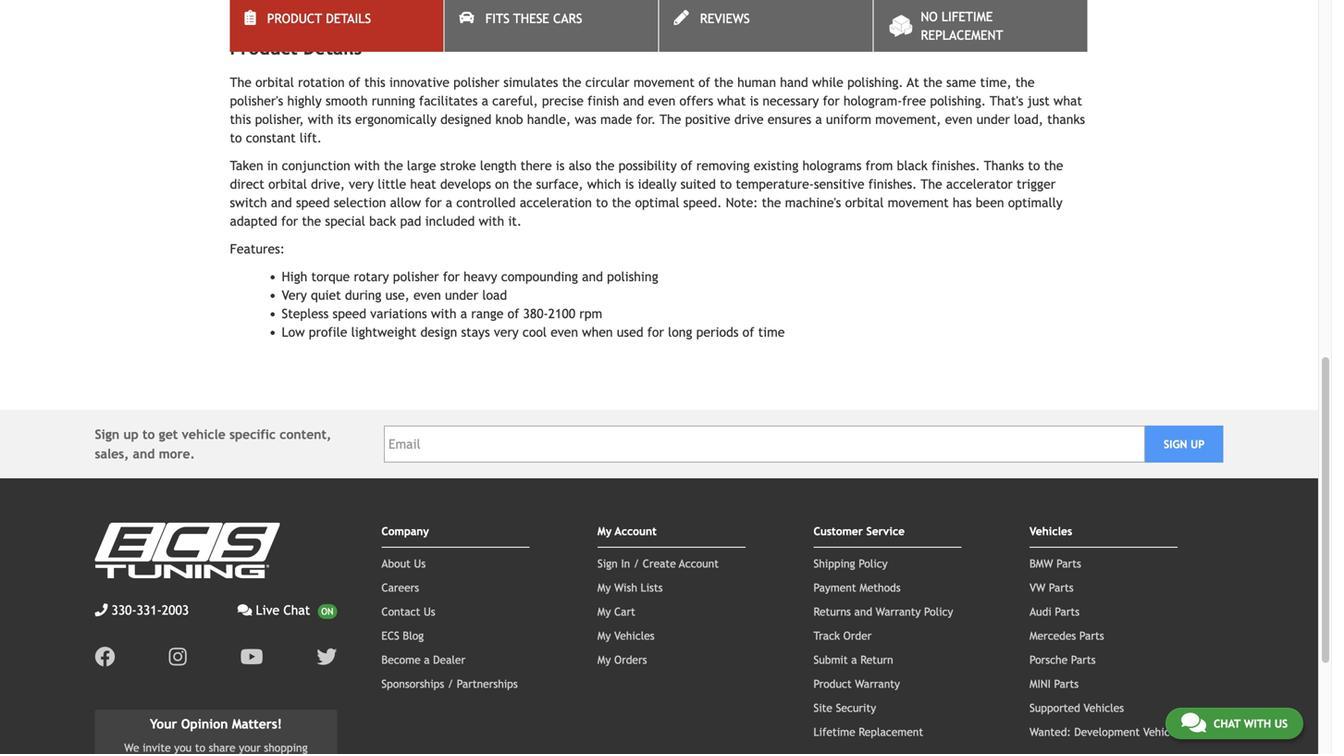 Task type: locate. For each thing, give the bounding box(es) containing it.
1 vertical spatial the
[[660, 112, 681, 127]]

0 vertical spatial is
[[750, 94, 759, 108]]

1 horizontal spatial is
[[625, 177, 634, 192]]

policy
[[859, 557, 888, 570], [925, 605, 954, 618]]

used
[[617, 325, 644, 340]]

and right switch
[[271, 195, 292, 210]]

partnerships
[[457, 678, 518, 691]]

circular
[[586, 75, 630, 90]]

0 horizontal spatial what
[[718, 94, 746, 108]]

black
[[897, 158, 928, 173]]

product up the rotation
[[267, 11, 322, 26]]

track order link
[[814, 629, 872, 642]]

0 vertical spatial the
[[230, 75, 252, 90]]

sponsorships / partnerships link
[[382, 678, 518, 691]]

0 horizontal spatial sign
[[95, 427, 120, 442]]

product up polisher's
[[230, 37, 298, 59]]

porsche parts
[[1030, 654, 1096, 666]]

the down temperature-
[[762, 195, 781, 210]]

no lifetime replacement
[[921, 9, 1004, 43]]

drive,
[[311, 177, 345, 192]]

account up the in
[[615, 525, 657, 538]]

1 what from the left
[[718, 94, 746, 108]]

comments image left chat with us
[[1182, 712, 1207, 734]]

sign for sign up to get vehicle specific content, sales, and more.
[[95, 427, 120, 442]]

1 horizontal spatial what
[[1054, 94, 1083, 108]]

to right the you
[[195, 741, 205, 754]]

parts up mercedes parts
[[1055, 605, 1080, 618]]

holograms
[[803, 158, 862, 173]]

to left get
[[143, 427, 155, 442]]

human
[[738, 75, 776, 90]]

0 vertical spatial this
[[364, 75, 386, 90]]

under down that's
[[977, 112, 1010, 127]]

1 horizontal spatial sign
[[598, 557, 618, 570]]

the up polisher's
[[230, 75, 252, 90]]

0 horizontal spatial this
[[230, 112, 251, 127]]

and up rpm
[[582, 269, 603, 284]]

audi parts link
[[1030, 605, 1080, 618]]

2 vertical spatial the
[[921, 177, 943, 192]]

lifetime right no
[[942, 9, 993, 24]]

very down range
[[494, 325, 519, 340]]

ecs tuning image
[[95, 523, 280, 579]]

you
[[174, 741, 192, 754]]

polisher inside the orbital rotation of this innovative polisher simulates the circular movement of the human hand while polishing. at the same time, the polisher's highly smooth running facilitates a careful, precise finish and even offers what is necessary for hologram-free polishing. that's just what this polisher, with its ergonomically designed knob handle, was made for. the positive drive ensures a uniform movement, even under load, thanks to constant lift.
[[454, 75, 500, 90]]

1 horizontal spatial finishes.
[[932, 158, 981, 173]]

1 vertical spatial details
[[303, 37, 362, 59]]

comments image left live
[[238, 604, 252, 617]]

and inside features: high torque rotary polisher for heavy compounding and polishing very quiet during use, even under load stepless speed variations with a range of 380-2100 rpm low profile lightweight design stays very cool even when used for long periods of time
[[582, 269, 603, 284]]

0 vertical spatial us
[[414, 557, 426, 570]]

replacement down the 'security'
[[859, 726, 924, 739]]

of up smooth
[[349, 75, 361, 90]]

to up trigger
[[1028, 158, 1041, 173]]

phone image
[[95, 604, 108, 617]]

my left orders on the bottom left of the page
[[598, 654, 611, 666]]

380-
[[523, 306, 548, 321]]

my for my orders
[[598, 654, 611, 666]]

with inside the orbital rotation of this innovative polisher simulates the circular movement of the human hand while polishing. at the same time, the polisher's highly smooth running facilitates a careful, precise finish and even offers what is necessary for hologram-free polishing. that's just what this polisher, with its ergonomically designed knob handle, was made for. the positive drive ensures a uniform movement, even under load, thanks to constant lift.
[[308, 112, 334, 127]]

0 horizontal spatial movement
[[634, 75, 695, 90]]

1 vertical spatial very
[[494, 325, 519, 340]]

cool
[[523, 325, 547, 340]]

rpm
[[580, 306, 603, 321]]

2 my from the top
[[598, 581, 611, 594]]

0 vertical spatial under
[[977, 112, 1010, 127]]

the orbital rotation of this innovative polisher simulates the circular movement of the human hand while polishing. at the same time, the polisher's highly smooth running facilitates a careful, precise finish and even offers what is necessary for hologram-free polishing. that's just what this polisher, with its ergonomically designed knob handle, was made for. the positive drive ensures a uniform movement, even under load, thanks to constant lift.
[[230, 75, 1086, 145]]

design
[[421, 325, 457, 340]]

2 horizontal spatial sign
[[1164, 438, 1188, 451]]

1 vertical spatial under
[[445, 288, 479, 303]]

my vehicles
[[598, 629, 655, 642]]

1 vertical spatial replacement
[[859, 726, 924, 739]]

of left 380-
[[508, 306, 519, 321]]

this up the running
[[364, 75, 386, 90]]

twitter logo image
[[317, 647, 337, 667]]

2 horizontal spatial the
[[921, 177, 943, 192]]

bmw parts
[[1030, 557, 1082, 570]]

1 vertical spatial us
[[424, 605, 436, 618]]

0 horizontal spatial comments image
[[238, 604, 252, 617]]

machine's
[[785, 195, 842, 210]]

simulates
[[504, 75, 558, 90]]

from
[[866, 158, 893, 173]]

sign inside sign up to get vehicle specific content, sales, and more.
[[95, 427, 120, 442]]

1 horizontal spatial very
[[494, 325, 519, 340]]

5 my from the top
[[598, 654, 611, 666]]

while
[[812, 75, 844, 90]]

polishing. up hologram-
[[848, 75, 904, 90]]

0 horizontal spatial up
[[123, 427, 139, 442]]

1 horizontal spatial comments image
[[1182, 712, 1207, 734]]

the up trigger
[[1044, 158, 1064, 173]]

parts down porsche parts
[[1054, 678, 1079, 691]]

your
[[239, 741, 261, 754]]

us for about us
[[414, 557, 426, 570]]

1 horizontal spatial polisher
[[454, 75, 500, 90]]

for.
[[636, 112, 656, 127]]

parts for bmw parts
[[1057, 557, 1082, 570]]

and inside the orbital rotation of this innovative polisher simulates the circular movement of the human hand while polishing. at the same time, the polisher's highly smooth running facilitates a careful, precise finish and even offers what is necessary for hologram-free polishing. that's just what this polisher, with its ergonomically designed knob handle, was made for. the positive drive ensures a uniform movement, even under load, thanks to constant lift.
[[623, 94, 644, 108]]

2 vertical spatial is
[[625, 177, 634, 192]]

payment methods
[[814, 581, 901, 594]]

back
[[369, 214, 396, 229]]

/ down the dealer
[[448, 678, 454, 691]]

0 horizontal spatial /
[[448, 678, 454, 691]]

its
[[337, 112, 351, 127]]

up inside sign up to get vehicle specific content, sales, and more.
[[123, 427, 139, 442]]

1 horizontal spatial lifetime
[[942, 9, 993, 24]]

free
[[903, 94, 926, 108]]

contact us link
[[382, 605, 436, 618]]

become
[[382, 654, 421, 666]]

0 horizontal spatial policy
[[859, 557, 888, 570]]

comments image for live
[[238, 604, 252, 617]]

the
[[562, 75, 582, 90], [714, 75, 734, 90], [924, 75, 943, 90], [1016, 75, 1035, 90], [384, 158, 403, 173], [596, 158, 615, 173], [1044, 158, 1064, 173], [513, 177, 532, 192], [612, 195, 631, 210], [762, 195, 781, 210], [302, 214, 321, 229]]

1 horizontal spatial account
[[679, 557, 719, 570]]

my for my wish lists
[[598, 581, 611, 594]]

1 vertical spatial policy
[[925, 605, 954, 618]]

customer service
[[814, 525, 905, 538]]

1 vertical spatial polisher
[[393, 269, 439, 284]]

sensitive
[[814, 177, 865, 192]]

movement
[[634, 75, 695, 90], [888, 195, 949, 210]]

0 vertical spatial lifetime
[[942, 9, 993, 24]]

and
[[623, 94, 644, 108], [271, 195, 292, 210], [582, 269, 603, 284], [133, 447, 155, 461], [855, 605, 873, 618]]

and right the sales,
[[133, 447, 155, 461]]

orbital up polisher's
[[256, 75, 294, 90]]

0 horizontal spatial very
[[349, 177, 374, 192]]

1 horizontal spatial movement
[[888, 195, 949, 210]]

warranty down return
[[855, 678, 900, 691]]

the up precise
[[562, 75, 582, 90]]

about us link
[[382, 557, 426, 570]]

0 vertical spatial very
[[349, 177, 374, 192]]

lifetime down site security link
[[814, 726, 856, 739]]

replacement down no
[[921, 28, 1004, 43]]

0 horizontal spatial under
[[445, 288, 479, 303]]

for
[[823, 94, 840, 108], [425, 195, 442, 210], [281, 214, 298, 229], [443, 269, 460, 284], [648, 325, 664, 340]]

my for my vehicles
[[598, 629, 611, 642]]

blog
[[403, 629, 424, 642]]

0 vertical spatial product
[[267, 11, 322, 26]]

account right "create"
[[679, 557, 719, 570]]

movement up offers
[[634, 75, 695, 90]]

surface,
[[536, 177, 583, 192]]

1 vertical spatial speed
[[333, 306, 367, 321]]

shipping
[[814, 557, 856, 570]]

orbital down in
[[268, 177, 307, 192]]

allow
[[390, 195, 421, 210]]

the inside taken in conjunction with the large stroke length there is also the possibility of removing existing holograms from black finishes. thanks to the direct orbital drive, very little heat develops on the surface, which is ideally suited to temperature-sensitive finishes. the accelerator trigger switch and speed selection allow for a controlled acceleration to the optimal speed. note: the machine's orbital movement has been optimally adapted for the special back pad included with it.
[[921, 177, 943, 192]]

what up drive
[[718, 94, 746, 108]]

is inside the orbital rotation of this innovative polisher simulates the circular movement of the human hand while polishing. at the same time, the polisher's highly smooth running facilitates a careful, precise finish and even offers what is necessary for hologram-free polishing. that's just what this polisher, with its ergonomically designed knob handle, was made for. the positive drive ensures a uniform movement, even under load, thanks to constant lift.
[[750, 94, 759, 108]]

sponsorships
[[382, 678, 444, 691]]

0 vertical spatial orbital
[[256, 75, 294, 90]]

331-
[[137, 603, 162, 618]]

1 vertical spatial movement
[[888, 195, 949, 210]]

very up selection
[[349, 177, 374, 192]]

0 horizontal spatial account
[[615, 525, 657, 538]]

my left wish on the bottom left of the page
[[598, 581, 611, 594]]

2 horizontal spatial is
[[750, 94, 759, 108]]

parts down mercedes parts
[[1071, 654, 1096, 666]]

1 vertical spatial polishing.
[[930, 94, 986, 108]]

under down heavy
[[445, 288, 479, 303]]

comments image inside chat with us 'link'
[[1182, 712, 1207, 734]]

orbital
[[256, 75, 294, 90], [268, 177, 307, 192], [845, 195, 884, 210]]

1 horizontal spatial chat
[[1214, 717, 1241, 730]]

the right on
[[513, 177, 532, 192]]

the down which
[[612, 195, 631, 210]]

is up surface,
[[556, 158, 565, 173]]

a up 'stays'
[[461, 306, 467, 321]]

the down "black"
[[921, 177, 943, 192]]

2 vertical spatial orbital
[[845, 195, 884, 210]]

we invite you to share your shopping
[[120, 741, 313, 754]]

a up included
[[446, 195, 453, 210]]

parts right vw
[[1049, 581, 1074, 594]]

torque
[[311, 269, 350, 284]]

is down human
[[750, 94, 759, 108]]

3 my from the top
[[598, 605, 611, 618]]

shipping policy
[[814, 557, 888, 570]]

1 horizontal spatial speed
[[333, 306, 367, 321]]

what up thanks
[[1054, 94, 1083, 108]]

comments image inside live chat link
[[238, 604, 252, 617]]

product warranty
[[814, 678, 900, 691]]

in
[[621, 557, 630, 570]]

my down my cart link
[[598, 629, 611, 642]]

/
[[634, 557, 640, 570], [448, 678, 454, 691]]

/ right the in
[[634, 557, 640, 570]]

1 vertical spatial comments image
[[1182, 712, 1207, 734]]

this down polisher's
[[230, 112, 251, 127]]

ideally
[[638, 177, 677, 192]]

service
[[867, 525, 905, 538]]

load
[[482, 288, 507, 303]]

matters!
[[232, 717, 282, 732]]

2 vertical spatial product
[[814, 678, 852, 691]]

4 my from the top
[[598, 629, 611, 642]]

polisher up use,
[[393, 269, 439, 284]]

1 my from the top
[[598, 525, 612, 538]]

1 horizontal spatial under
[[977, 112, 1010, 127]]

for inside the orbital rotation of this innovative polisher simulates the circular movement of the human hand while polishing. at the same time, the polisher's highly smooth running facilitates a careful, precise finish and even offers what is necessary for hologram-free polishing. that's just what this polisher, with its ergonomically designed knob handle, was made for. the positive drive ensures a uniform movement, even under load, thanks to constant lift.
[[823, 94, 840, 108]]

a inside taken in conjunction with the large stroke length there is also the possibility of removing existing holograms from black finishes. thanks to the direct orbital drive, very little heat develops on the surface, which is ideally suited to temperature-sensitive finishes. the accelerator trigger switch and speed selection allow for a controlled acceleration to the optimal speed. note: the machine's orbital movement has been optimally adapted for the special back pad included with it.
[[446, 195, 453, 210]]

your opinion matters!
[[150, 717, 282, 732]]

for left long
[[648, 325, 664, 340]]

is right which
[[625, 177, 634, 192]]

uniform
[[826, 112, 872, 127]]

and up "for."
[[623, 94, 644, 108]]

parts for mercedes parts
[[1080, 629, 1105, 642]]

parts up porsche parts
[[1080, 629, 1105, 642]]

low
[[282, 325, 305, 340]]

share
[[209, 741, 236, 754]]

1 vertical spatial product
[[230, 37, 298, 59]]

content,
[[280, 427, 331, 442]]

for down "while"
[[823, 94, 840, 108]]

sign inside button
[[1164, 438, 1188, 451]]

0 horizontal spatial finishes.
[[869, 177, 917, 192]]

0 vertical spatial speed
[[296, 195, 330, 210]]

finishes. up accelerator at the right top of page
[[932, 158, 981, 173]]

my up my wish lists link
[[598, 525, 612, 538]]

orbital down sensitive
[[845, 195, 884, 210]]

0 vertical spatial finishes.
[[932, 158, 981, 173]]

1 horizontal spatial /
[[634, 557, 640, 570]]

payment methods link
[[814, 581, 901, 594]]

1 horizontal spatial policy
[[925, 605, 954, 618]]

1 vertical spatial is
[[556, 158, 565, 173]]

controlled
[[457, 195, 516, 210]]

0 vertical spatial movement
[[634, 75, 695, 90]]

of up suited
[[681, 158, 693, 173]]

quiet
[[311, 288, 341, 303]]

1 vertical spatial lifetime
[[814, 726, 856, 739]]

0 horizontal spatial polishing.
[[848, 75, 904, 90]]

1 horizontal spatial up
[[1191, 438, 1205, 451]]

us
[[414, 557, 426, 570], [424, 605, 436, 618], [1275, 717, 1288, 730]]

returns
[[814, 605, 851, 618]]

optimal
[[635, 195, 680, 210]]

0 vertical spatial details
[[326, 11, 371, 26]]

finishes. down from
[[869, 177, 917, 192]]

parts for porsche parts
[[1071, 654, 1096, 666]]

movement down "black"
[[888, 195, 949, 210]]

2 vertical spatial us
[[1275, 717, 1288, 730]]

even right use,
[[414, 288, 441, 303]]

taken
[[230, 158, 263, 173]]

warranty
[[876, 605, 921, 618], [855, 678, 900, 691]]

facilitates
[[419, 94, 478, 108]]

0 vertical spatial account
[[615, 525, 657, 538]]

in
[[267, 158, 278, 173]]

0 horizontal spatial speed
[[296, 195, 330, 210]]

0 horizontal spatial polisher
[[393, 269, 439, 284]]

my
[[598, 525, 612, 538], [598, 581, 611, 594], [598, 605, 611, 618], [598, 629, 611, 642], [598, 654, 611, 666]]

reviews
[[700, 11, 750, 26]]

vehicles up bmw parts
[[1030, 525, 1073, 538]]

product down submit
[[814, 678, 852, 691]]

vehicle
[[182, 427, 226, 442]]

0 vertical spatial polisher
[[454, 75, 500, 90]]

thanks
[[984, 158, 1025, 173]]

0 vertical spatial chat
[[284, 603, 310, 618]]

polisher up facilitates
[[454, 75, 500, 90]]

features:
[[230, 242, 285, 257]]

0 horizontal spatial is
[[556, 158, 565, 173]]

comments image
[[238, 604, 252, 617], [1182, 712, 1207, 734]]

speed down during
[[333, 306, 367, 321]]

with inside features: high torque rotary polisher for heavy compounding and polishing very quiet during use, even under load stepless speed variations with a range of 380-2100 rpm low profile lightweight design stays very cool even when used for long periods of time
[[431, 306, 457, 321]]

vehicles up wanted: development vehicles link
[[1084, 702, 1124, 715]]

warranty down methods in the right bottom of the page
[[876, 605, 921, 618]]

parts right bmw
[[1057, 557, 1082, 570]]

0 vertical spatial comments image
[[238, 604, 252, 617]]

optimally
[[1008, 195, 1063, 210]]

the right "for."
[[660, 112, 681, 127]]

a right ensures
[[816, 112, 822, 127]]

instagram logo image
[[169, 647, 187, 667]]

to up taken
[[230, 131, 242, 145]]

polishing.
[[848, 75, 904, 90], [930, 94, 986, 108]]

0 vertical spatial warranty
[[876, 605, 921, 618]]

lists
[[641, 581, 663, 594]]

1 horizontal spatial the
[[660, 112, 681, 127]]

my left cart in the bottom left of the page
[[598, 605, 611, 618]]

1 vertical spatial chat
[[1214, 717, 1241, 730]]

polishing. down same
[[930, 94, 986, 108]]

up inside button
[[1191, 438, 1205, 451]]

of up offers
[[699, 75, 711, 90]]

speed down drive,
[[296, 195, 330, 210]]

us for contact us
[[424, 605, 436, 618]]

0 horizontal spatial chat
[[284, 603, 310, 618]]

compounding
[[501, 269, 578, 284]]



Task type: describe. For each thing, give the bounding box(es) containing it.
possibility
[[619, 158, 677, 173]]

0 vertical spatial policy
[[859, 557, 888, 570]]

become a dealer
[[382, 654, 466, 666]]

for right adapted
[[281, 214, 298, 229]]

pad
[[400, 214, 422, 229]]

selection
[[334, 195, 386, 210]]

my account
[[598, 525, 657, 538]]

stroke
[[440, 158, 476, 173]]

1 vertical spatial this
[[230, 112, 251, 127]]

vehicles up orders on the bottom left of the page
[[614, 629, 655, 642]]

wanted: development vehicles
[[1030, 726, 1184, 739]]

variations
[[370, 306, 427, 321]]

it.
[[508, 214, 522, 229]]

even down same
[[945, 112, 973, 127]]

careers
[[382, 581, 419, 594]]

the left human
[[714, 75, 734, 90]]

chat inside 'link'
[[1214, 717, 1241, 730]]

to inside the orbital rotation of this innovative polisher simulates the circular movement of the human hand while polishing. at the same time, the polisher's highly smooth running facilitates a careful, precise finish and even offers what is necessary for hologram-free polishing. that's just what this polisher, with its ergonomically designed knob handle, was made for. the positive drive ensures a uniform movement, even under load, thanks to constant lift.
[[230, 131, 242, 145]]

submit a return
[[814, 654, 894, 666]]

site security link
[[814, 702, 877, 715]]

speed inside features: high torque rotary polisher for heavy compounding and polishing very quiet during use, even under load stepless speed variations with a range of 380-2100 rpm low profile lightweight design stays very cool even when used for long periods of time
[[333, 306, 367, 321]]

speed.
[[684, 195, 722, 210]]

get
[[159, 427, 178, 442]]

supported vehicles
[[1030, 702, 1124, 715]]

my for my account
[[598, 525, 612, 538]]

2 what from the left
[[1054, 94, 1083, 108]]

product details link
[[230, 0, 444, 52]]

opinion
[[181, 717, 228, 732]]

product warranty link
[[814, 678, 900, 691]]

speed inside taken in conjunction with the large stroke length there is also the possibility of removing existing holograms from black finishes. thanks to the direct orbital drive, very little heat develops on the surface, which is ideally suited to temperature-sensitive finishes. the accelerator trigger switch and speed selection allow for a controlled acceleration to the optimal speed. note: the machine's orbital movement has been optimally adapted for the special back pad included with it.
[[296, 195, 330, 210]]

very inside taken in conjunction with the large stroke length there is also the possibility of removing existing holograms from black finishes. thanks to the direct orbital drive, very little heat develops on the surface, which is ideally suited to temperature-sensitive finishes. the accelerator trigger switch and speed selection allow for a controlled acceleration to the optimal speed. note: the machine's orbital movement has been optimally adapted for the special back pad included with it.
[[349, 177, 374, 192]]

contact
[[382, 605, 420, 618]]

2003
[[162, 603, 189, 618]]

vehicles right development
[[1144, 726, 1184, 739]]

ecs blog link
[[382, 629, 424, 642]]

innovative
[[390, 75, 450, 90]]

us inside 'link'
[[1275, 717, 1288, 730]]

my wish lists link
[[598, 581, 663, 594]]

range
[[471, 306, 504, 321]]

even down 2100
[[551, 325, 578, 340]]

polisher inside features: high torque rotary polisher for heavy compounding and polishing very quiet during use, even under load stepless speed variations with a range of 380-2100 rpm low profile lightweight design stays very cool even when used for long periods of time
[[393, 269, 439, 284]]

with inside 'link'
[[1244, 717, 1272, 730]]

hologram-
[[844, 94, 903, 108]]

polishing
[[607, 269, 659, 284]]

customer
[[814, 525, 863, 538]]

0 vertical spatial polishing.
[[848, 75, 904, 90]]

drive
[[735, 112, 764, 127]]

parts for vw parts
[[1049, 581, 1074, 594]]

0 vertical spatial /
[[634, 557, 640, 570]]

invite
[[143, 741, 171, 754]]

polisher's
[[230, 94, 283, 108]]

orbital inside the orbital rotation of this innovative polisher simulates the circular movement of the human hand while polishing. at the same time, the polisher's highly smooth running facilitates a careful, precise finish and even offers what is necessary for hologram-free polishing. that's just what this polisher, with its ergonomically designed knob handle, was made for. the positive drive ensures a uniform movement, even under load, thanks to constant lift.
[[256, 75, 294, 90]]

2100
[[548, 306, 576, 321]]

0 vertical spatial replacement
[[921, 28, 1004, 43]]

chat with us
[[1214, 717, 1288, 730]]

youtube logo image
[[240, 647, 263, 667]]

time,
[[981, 75, 1012, 90]]

0 vertical spatial product details
[[267, 11, 371, 26]]

parts for audi parts
[[1055, 605, 1080, 618]]

submit
[[814, 654, 848, 666]]

movement inside taken in conjunction with the large stroke length there is also the possibility of removing existing holograms from black finishes. thanks to the direct orbital drive, very little heat develops on the surface, which is ideally suited to temperature-sensitive finishes. the accelerator trigger switch and speed selection allow for a controlled acceleration to the optimal speed. note: the machine's orbital movement has been optimally adapted for the special back pad included with it.
[[888, 195, 949, 210]]

wanted:
[[1030, 726, 1071, 739]]

sign for sign up
[[1164, 438, 1188, 451]]

ecs blog
[[382, 629, 424, 642]]

finish
[[588, 94, 619, 108]]

lift.
[[300, 131, 322, 145]]

1 vertical spatial account
[[679, 557, 719, 570]]

parts for mini parts
[[1054, 678, 1079, 691]]

company
[[382, 525, 429, 538]]

the up little
[[384, 158, 403, 173]]

my for my cart
[[598, 605, 611, 618]]

track order
[[814, 629, 872, 642]]

0 horizontal spatial lifetime
[[814, 726, 856, 739]]

lifetime replacement link
[[814, 726, 924, 739]]

1 vertical spatial orbital
[[268, 177, 307, 192]]

for down the heat
[[425, 195, 442, 210]]

1 vertical spatial finishes.
[[869, 177, 917, 192]]

ergonomically
[[355, 112, 437, 127]]

1 horizontal spatial this
[[364, 75, 386, 90]]

mercedes
[[1030, 629, 1077, 642]]

site
[[814, 702, 833, 715]]

1 vertical spatial product details
[[230, 37, 362, 59]]

and inside taken in conjunction with the large stroke length there is also the possibility of removing existing holograms from black finishes. thanks to the direct orbital drive, very little heat develops on the surface, which is ideally suited to temperature-sensitive finishes. the accelerator trigger switch and speed selection allow for a controlled acceleration to the optimal speed. note: the machine's orbital movement has been optimally adapted for the special back pad included with it.
[[271, 195, 292, 210]]

to inside sign up to get vehicle specific content, sales, and more.
[[143, 427, 155, 442]]

highly
[[287, 94, 322, 108]]

development
[[1075, 726, 1140, 739]]

chat with us link
[[1166, 708, 1304, 739]]

sign up
[[1164, 438, 1205, 451]]

which
[[587, 177, 621, 192]]

bmw
[[1030, 557, 1054, 570]]

submit a return link
[[814, 654, 894, 666]]

sign for sign in / create account
[[598, 557, 618, 570]]

1 horizontal spatial polishing.
[[930, 94, 986, 108]]

careful,
[[492, 94, 538, 108]]

my orders link
[[598, 654, 647, 666]]

vw parts
[[1030, 581, 1074, 594]]

1 vertical spatial warranty
[[855, 678, 900, 691]]

sign up button
[[1145, 426, 1224, 463]]

mini
[[1030, 678, 1051, 691]]

very
[[282, 288, 307, 303]]

the up just
[[1016, 75, 1035, 90]]

just
[[1028, 94, 1050, 108]]

temperature-
[[736, 177, 814, 192]]

very inside features: high torque rotary polisher for heavy compounding and polishing very quiet during use, even under load stepless speed variations with a range of 380-2100 rpm low profile lightweight design stays very cool even when used for long periods of time
[[494, 325, 519, 340]]

stepless
[[282, 306, 329, 321]]

payment
[[814, 581, 857, 594]]

under inside features: high torque rotary polisher for heavy compounding and polishing very quiet during use, even under load stepless speed variations with a range of 380-2100 rpm low profile lightweight design stays very cool even when used for long periods of time
[[445, 288, 479, 303]]

to down removing on the right
[[720, 177, 732, 192]]

the right at at right top
[[924, 75, 943, 90]]

the up which
[[596, 158, 615, 173]]

to inside we invite you to share your shopping
[[195, 741, 205, 754]]

live chat link
[[238, 601, 337, 620]]

trigger
[[1017, 177, 1056, 192]]

periods
[[696, 325, 739, 340]]

a left the dealer
[[424, 654, 430, 666]]

a left return
[[852, 654, 857, 666]]

has
[[953, 195, 972, 210]]

dealer
[[433, 654, 466, 666]]

0 horizontal spatial the
[[230, 75, 252, 90]]

shipping policy link
[[814, 557, 888, 570]]

a inside features: high torque rotary polisher for heavy compounding and polishing very quiet during use, even under load stepless speed variations with a range of 380-2100 rpm low profile lightweight design stays very cool even when used for long periods of time
[[461, 306, 467, 321]]

and inside sign up to get vehicle specific content, sales, and more.
[[133, 447, 155, 461]]

1 vertical spatial /
[[448, 678, 454, 691]]

heat
[[410, 177, 436, 192]]

site security
[[814, 702, 877, 715]]

the left special on the top
[[302, 214, 321, 229]]

facebook logo image
[[95, 647, 115, 667]]

for left heavy
[[443, 269, 460, 284]]

my cart
[[598, 605, 636, 618]]

sign up to get vehicle specific content, sales, and more.
[[95, 427, 331, 461]]

even up "for."
[[648, 94, 676, 108]]

mercedes parts link
[[1030, 629, 1105, 642]]

ecs
[[382, 629, 400, 642]]

adapted
[[230, 214, 277, 229]]

under inside the orbital rotation of this innovative polisher simulates the circular movement of the human hand while polishing. at the same time, the polisher's highly smooth running facilitates a careful, precise finish and even offers what is necessary for hologram-free polishing. that's just what this polisher, with its ergonomically designed knob handle, was made for. the positive drive ensures a uniform movement, even under load, thanks to constant lift.
[[977, 112, 1010, 127]]

lightweight
[[351, 325, 417, 340]]

up for sign up to get vehicle specific content, sales, and more.
[[123, 427, 139, 442]]

to down which
[[596, 195, 608, 210]]

wanted: development vehicles link
[[1030, 726, 1184, 739]]

of inside taken in conjunction with the large stroke length there is also the possibility of removing existing holograms from black finishes. thanks to the direct orbital drive, very little heat develops on the surface, which is ideally suited to temperature-sensitive finishes. the accelerator trigger switch and speed selection allow for a controlled acceleration to the optimal speed. note: the machine's orbital movement has been optimally adapted for the special back pad included with it.
[[681, 158, 693, 173]]

my wish lists
[[598, 581, 663, 594]]

up for sign up
[[1191, 438, 1205, 451]]

movement inside the orbital rotation of this innovative polisher simulates the circular movement of the human hand while polishing. at the same time, the polisher's highly smooth running facilitates a careful, precise finish and even offers what is necessary for hologram-free polishing. that's just what this polisher, with its ergonomically designed knob handle, was made for. the positive drive ensures a uniform movement, even under load, thanks to constant lift.
[[634, 75, 695, 90]]

fits
[[486, 11, 510, 26]]

comments image for chat
[[1182, 712, 1207, 734]]

of left time
[[743, 325, 755, 340]]

a up designed
[[482, 94, 489, 108]]

that's
[[990, 94, 1024, 108]]

supported vehicles link
[[1030, 702, 1124, 715]]

contact us
[[382, 605, 436, 618]]

Email email field
[[384, 426, 1145, 463]]

been
[[976, 195, 1005, 210]]

lifetime inside the no lifetime replacement
[[942, 9, 993, 24]]

suited
[[681, 177, 716, 192]]

and up order
[[855, 605, 873, 618]]



Task type: vqa. For each thing, say whether or not it's contained in the screenshot.
the left this
yes



